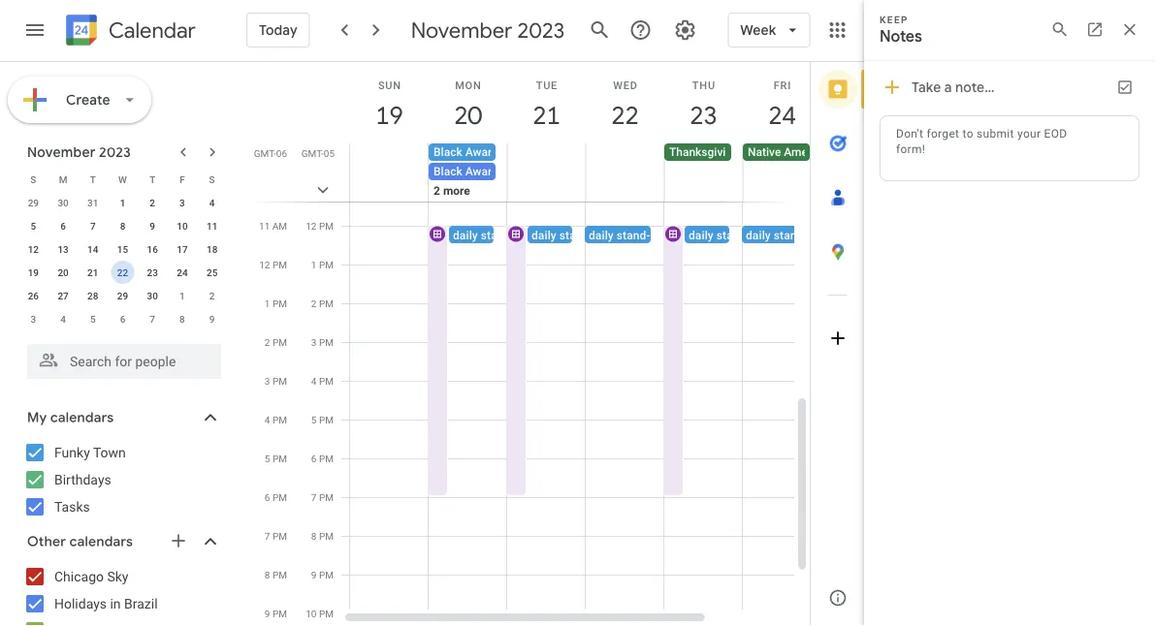 Task type: vqa. For each thing, say whether or not it's contained in the screenshot.


Task type: locate. For each thing, give the bounding box(es) containing it.
wed
[[613, 79, 638, 91]]

30 for october 30 element
[[58, 197, 69, 209]]

0 horizontal spatial 4 pm
[[265, 414, 287, 426]]

19 up 26
[[28, 267, 39, 279]]

tab list
[[811, 62, 866, 572]]

20 link
[[446, 93, 491, 138]]

0 vertical spatial 4 pm
[[311, 376, 334, 387]]

7
[[90, 220, 96, 232], [150, 313, 155, 325], [311, 492, 317, 504], [265, 531, 270, 542]]

1 horizontal spatial 1 pm
[[311, 259, 334, 271]]

0 horizontal spatial 8 pm
[[265, 570, 287, 581]]

13 element
[[51, 238, 75, 261]]

0 vertical spatial 1 pm
[[311, 259, 334, 271]]

gmt- left the gmt-05
[[254, 148, 276, 159]]

1 horizontal spatial gmt-
[[302, 148, 324, 159]]

1 vertical spatial 3 pm
[[265, 376, 287, 387]]

10 pm
[[306, 608, 334, 620]]

18 element
[[201, 238, 224, 261]]

30 inside 30 element
[[147, 290, 158, 302]]

1 vertical spatial 30
[[147, 290, 158, 302]]

black awareness day button
[[429, 144, 545, 161], [429, 163, 545, 180]]

november 2023 up mon
[[411, 16, 565, 44]]

daily
[[453, 229, 478, 242], [532, 229, 557, 242], [589, 229, 614, 242], [689, 229, 714, 242], [746, 229, 771, 242]]

23 down 16
[[147, 267, 158, 279]]

12 up the 19 element
[[28, 244, 39, 255]]

my calendars button
[[4, 403, 241, 434]]

4
[[209, 197, 215, 209], [60, 313, 66, 325], [311, 376, 317, 387], [265, 414, 270, 426]]

town
[[93, 445, 126, 461]]

0 vertical spatial 30
[[58, 197, 69, 209]]

0 vertical spatial 22
[[610, 99, 638, 131]]

row containing 3
[[18, 308, 227, 331]]

1 vertical spatial 21
[[87, 267, 98, 279]]

0 horizontal spatial 6 pm
[[265, 492, 287, 504]]

sun 19
[[374, 79, 402, 131]]

1 horizontal spatial 20
[[453, 99, 481, 131]]

10 element
[[171, 214, 194, 238]]

cell down 21 link
[[508, 144, 586, 221]]

0 horizontal spatial 10
[[177, 220, 188, 232]]

0 horizontal spatial 7 pm
[[265, 531, 287, 542]]

row containing s
[[18, 168, 227, 191]]

2023 up the tue
[[518, 16, 565, 44]]

1 horizontal spatial 3 pm
[[311, 337, 334, 348]]

1 vertical spatial 12
[[28, 244, 39, 255]]

cell down 20 link
[[429, 144, 545, 221]]

23 down thu
[[689, 99, 717, 131]]

1 vertical spatial 19
[[28, 267, 39, 279]]

5 daily stand-up from the left
[[746, 229, 821, 242]]

1 horizontal spatial 12 pm
[[306, 220, 334, 232]]

22 down wed
[[610, 99, 638, 131]]

0 vertical spatial 7 pm
[[311, 492, 334, 504]]

calendars
[[50, 410, 114, 427], [70, 534, 133, 551]]

black awareness day button up 2 more button
[[429, 163, 545, 180]]

0 vertical spatial 19
[[374, 99, 402, 131]]

29
[[28, 197, 39, 209], [117, 290, 128, 302]]

november up m
[[27, 144, 96, 161]]

1 vertical spatial awareness
[[465, 165, 523, 179]]

24 link
[[760, 93, 805, 138]]

cell down 22 'link' at the top right of page
[[586, 144, 665, 221]]

30
[[58, 197, 69, 209], [147, 290, 158, 302]]

december 3 element
[[22, 308, 45, 331]]

3 daily stand-up from the left
[[589, 229, 664, 242]]

29 left october 30 element
[[28, 197, 39, 209]]

0 horizontal spatial 22
[[117, 267, 128, 279]]

black
[[434, 146, 463, 159], [434, 165, 463, 179]]

awareness up 2 more button
[[465, 165, 523, 179]]

1 vertical spatial black
[[434, 165, 463, 179]]

1 horizontal spatial 12
[[259, 259, 270, 271]]

3 cell from the left
[[508, 144, 586, 221]]

0 horizontal spatial 5 pm
[[265, 453, 287, 465]]

21 down 14 on the top left of the page
[[87, 267, 98, 279]]

21 link
[[525, 93, 569, 138]]

daily stand-up for fourth daily stand-up button
[[689, 229, 764, 242]]

5
[[31, 220, 36, 232], [90, 313, 96, 325], [311, 414, 317, 426], [265, 453, 270, 465]]

2 pm
[[311, 298, 334, 310], [265, 337, 287, 348]]

2 inside black awareness day black awareness day 2 more
[[434, 184, 440, 198]]

30 down m
[[58, 197, 69, 209]]

1 horizontal spatial 19
[[374, 99, 402, 131]]

november 2023 up m
[[27, 144, 131, 161]]

6
[[60, 220, 66, 232], [120, 313, 126, 325], [311, 453, 317, 465], [265, 492, 270, 504]]

8 pm
[[311, 531, 334, 542], [265, 570, 287, 581]]

14 element
[[81, 238, 105, 261]]

25
[[207, 267, 218, 279]]

4 daily from the left
[[689, 229, 714, 242]]

10 for 10 pm
[[306, 608, 317, 620]]

1 vertical spatial 24
[[177, 267, 188, 279]]

3
[[180, 197, 185, 209], [31, 313, 36, 325], [311, 337, 317, 348], [265, 376, 270, 387]]

day
[[526, 146, 545, 159], [742, 146, 762, 159], [526, 165, 545, 179]]

2 up from the left
[[593, 229, 607, 242]]

3 stand- from the left
[[617, 229, 651, 242]]

1
[[120, 197, 126, 209], [311, 259, 317, 271], [180, 290, 185, 302], [265, 298, 270, 310]]

calendars for my calendars
[[50, 410, 114, 427]]

october 29 element
[[22, 191, 45, 214]]

5 daily from the left
[[746, 229, 771, 242]]

20 down mon
[[453, 99, 481, 131]]

november
[[411, 16, 513, 44], [27, 144, 96, 161]]

calendars up the funky town
[[50, 410, 114, 427]]

1 vertical spatial 29
[[117, 290, 128, 302]]

21
[[532, 99, 559, 131], [87, 267, 98, 279]]

row containing 26
[[18, 284, 227, 308]]

0 horizontal spatial gmt-
[[254, 148, 276, 159]]

up for fifth daily stand-up button from left
[[808, 229, 821, 242]]

2 11 from the left
[[259, 220, 270, 232]]

3 up from the left
[[651, 229, 664, 242]]

daily stand-up for 2nd daily stand-up button
[[532, 229, 607, 242]]

0 vertical spatial 9 pm
[[311, 570, 334, 581]]

2023 up the w
[[99, 144, 131, 161]]

1 vertical spatial 12 pm
[[259, 259, 287, 271]]

0 vertical spatial 21
[[532, 99, 559, 131]]

24 element
[[171, 261, 194, 284]]

cell right "05" at the left top of page
[[350, 144, 429, 221]]

3 daily stand-up button from the left
[[585, 226, 700, 244]]

0 vertical spatial 24
[[768, 99, 795, 131]]

11
[[207, 220, 218, 232], [259, 220, 270, 232]]

0 vertical spatial november
[[411, 16, 513, 44]]

24
[[768, 99, 795, 131], [177, 267, 188, 279]]

stand- for fifth daily stand-up button from left
[[774, 229, 808, 242]]

1 daily stand-up from the left
[[453, 229, 528, 242]]

1 vertical spatial black awareness day button
[[429, 163, 545, 180]]

1 horizontal spatial 7 pm
[[311, 492, 334, 504]]

birthdays
[[54, 472, 111, 488]]

daily stand-up
[[453, 229, 528, 242], [532, 229, 607, 242], [589, 229, 664, 242], [689, 229, 764, 242], [746, 229, 821, 242]]

19 element
[[22, 261, 45, 284]]

stand- for 2nd daily stand-up button
[[560, 229, 593, 242]]

0 horizontal spatial 24
[[177, 267, 188, 279]]

1 black from the top
[[434, 146, 463, 159]]

0 vertical spatial 29
[[28, 197, 39, 209]]

0 vertical spatial black
[[434, 146, 463, 159]]

cell
[[350, 144, 429, 221], [429, 144, 545, 221], [508, 144, 586, 221], [586, 144, 665, 221]]

s up october 29 element
[[30, 174, 36, 185]]

19 inside "row"
[[28, 267, 39, 279]]

20 down 13 at the top left of page
[[58, 267, 69, 279]]

1 up from the left
[[515, 229, 528, 242]]

gmt- right 06
[[302, 148, 324, 159]]

0 vertical spatial 2023
[[518, 16, 565, 44]]

1 horizontal spatial november 2023
[[411, 16, 565, 44]]

2
[[434, 184, 440, 198], [150, 197, 155, 209], [209, 290, 215, 302], [311, 298, 317, 310], [265, 337, 270, 348]]

t
[[90, 174, 96, 185], [150, 174, 155, 185]]

0 horizontal spatial 23
[[147, 267, 158, 279]]

up for third daily stand-up button from the right
[[651, 229, 664, 242]]

11 inside 11 element
[[207, 220, 218, 232]]

16 element
[[141, 238, 164, 261]]

2 daily stand-up from the left
[[532, 229, 607, 242]]

stand-
[[481, 229, 515, 242], [560, 229, 593, 242], [617, 229, 651, 242], [717, 229, 751, 242], [774, 229, 808, 242]]

0 horizontal spatial s
[[30, 174, 36, 185]]

daily stand-up for 1st daily stand-up button from the left
[[453, 229, 528, 242]]

0 horizontal spatial 12
[[28, 244, 39, 255]]

26
[[28, 290, 39, 302]]

1 daily stand-up button from the left
[[449, 226, 564, 244]]

row group
[[18, 191, 227, 331]]

stand- for 1st daily stand-up button from the left
[[481, 229, 515, 242]]

12 right am
[[306, 220, 317, 232]]

my calendars list
[[4, 438, 241, 523]]

fri
[[774, 79, 792, 91]]

up
[[515, 229, 528, 242], [593, 229, 607, 242], [651, 229, 664, 242], [751, 229, 764, 242], [808, 229, 821, 242]]

4 up from the left
[[751, 229, 764, 242]]

awareness down 20 link
[[465, 146, 523, 159]]

2 gmt- from the left
[[302, 148, 324, 159]]

november 2023
[[411, 16, 565, 44], [27, 144, 131, 161]]

1 gmt- from the left
[[254, 148, 276, 159]]

wed 22
[[610, 79, 638, 131]]

17
[[177, 244, 188, 255]]

calendar element
[[62, 11, 196, 53]]

day inside button
[[742, 146, 762, 159]]

None search field
[[0, 337, 241, 379]]

w
[[118, 174, 127, 185]]

9 pm up 10 pm
[[311, 570, 334, 581]]

1 vertical spatial november 2023
[[27, 144, 131, 161]]

23 element
[[141, 261, 164, 284]]

0 vertical spatial 23
[[689, 99, 717, 131]]

22 down 15
[[117, 267, 128, 279]]

december 8 element
[[171, 308, 194, 331]]

0 horizontal spatial november
[[27, 144, 96, 161]]

1 cell from the left
[[350, 144, 429, 221]]

december 5 element
[[81, 308, 105, 331]]

t up the october 31 element
[[90, 174, 96, 185]]

22 inside wed 22
[[610, 99, 638, 131]]

0 horizontal spatial 9 pm
[[265, 608, 287, 620]]

12
[[306, 220, 317, 232], [28, 244, 39, 255], [259, 259, 270, 271]]

2 more button
[[429, 182, 496, 200]]

29 for 29 element
[[117, 290, 128, 302]]

gmt-06
[[254, 148, 287, 159]]

f
[[180, 174, 185, 185]]

15 element
[[111, 238, 134, 261]]

1 horizontal spatial 24
[[768, 99, 795, 131]]

0 vertical spatial 10
[[177, 220, 188, 232]]

1 horizontal spatial 4 pm
[[311, 376, 334, 387]]

5 up from the left
[[808, 229, 821, 242]]

21 element
[[81, 261, 105, 284]]

2 stand- from the left
[[560, 229, 593, 242]]

1 stand- from the left
[[481, 229, 515, 242]]

black awareness day black awareness day 2 more
[[434, 146, 545, 198]]

12 down 11 am
[[259, 259, 270, 271]]

black awareness day button down 20 link
[[429, 144, 545, 161]]

30 down 23 element
[[147, 290, 158, 302]]

s right f
[[209, 174, 215, 185]]

my calendars
[[27, 410, 114, 427]]

1 vertical spatial 6 pm
[[265, 492, 287, 504]]

0 vertical spatial awareness
[[465, 146, 523, 159]]

1 horizontal spatial 30
[[147, 290, 158, 302]]

24 inside grid
[[768, 99, 795, 131]]

1 horizontal spatial s
[[209, 174, 215, 185]]

10 inside "row"
[[177, 220, 188, 232]]

4 stand- from the left
[[717, 229, 751, 242]]

up for fourth daily stand-up button
[[751, 229, 764, 242]]

30 inside october 30 element
[[58, 197, 69, 209]]

28 element
[[81, 284, 105, 308]]

settings menu image
[[674, 18, 697, 42]]

1 vertical spatial 8 pm
[[265, 570, 287, 581]]

calendars up "chicago sky"
[[70, 534, 133, 551]]

7 pm
[[311, 492, 334, 504], [265, 531, 287, 542]]

m
[[59, 174, 67, 185]]

0 vertical spatial 6 pm
[[311, 453, 334, 465]]

2 t from the left
[[150, 174, 155, 185]]

0 horizontal spatial 2023
[[99, 144, 131, 161]]

0 vertical spatial calendars
[[50, 410, 114, 427]]

12 pm right am
[[306, 220, 334, 232]]

more
[[443, 184, 470, 198]]

29 up december 6 element
[[117, 290, 128, 302]]

18
[[207, 244, 218, 255]]

4 cell from the left
[[586, 144, 665, 221]]

9 down december 2 element
[[209, 313, 215, 325]]

1 horizontal spatial 10
[[306, 608, 317, 620]]

my
[[27, 410, 47, 427]]

gmt-
[[254, 148, 276, 159], [302, 148, 324, 159]]

row
[[342, 144, 902, 221], [18, 168, 227, 191], [18, 191, 227, 214], [18, 214, 227, 238], [18, 238, 227, 261], [18, 261, 227, 284], [18, 284, 227, 308], [18, 308, 227, 331]]

funky town
[[54, 445, 126, 461]]

0 horizontal spatial 19
[[28, 267, 39, 279]]

8
[[120, 220, 126, 232], [180, 313, 185, 325], [311, 531, 317, 542], [265, 570, 270, 581]]

0 horizontal spatial 21
[[87, 267, 98, 279]]

thanksgiving day button
[[665, 144, 762, 161]]

1 horizontal spatial 22
[[610, 99, 638, 131]]

21 inside 21 element
[[87, 267, 98, 279]]

4 daily stand-up from the left
[[689, 229, 764, 242]]

23
[[689, 99, 717, 131], [147, 267, 158, 279]]

december 4 element
[[51, 308, 75, 331]]

1 vertical spatial calendars
[[70, 534, 133, 551]]

12 pm
[[306, 220, 334, 232], [259, 259, 287, 271]]

1 horizontal spatial 8 pm
[[311, 531, 334, 542]]

awareness
[[465, 146, 523, 159], [465, 165, 523, 179]]

17 element
[[171, 238, 194, 261]]

1 vertical spatial november
[[27, 144, 96, 161]]

11 up 18
[[207, 220, 218, 232]]

24 down fri
[[768, 99, 795, 131]]

1 horizontal spatial t
[[150, 174, 155, 185]]

9
[[150, 220, 155, 232], [209, 313, 215, 325], [311, 570, 317, 581], [265, 608, 270, 620]]

row containing 5
[[18, 214, 227, 238]]

5 stand- from the left
[[774, 229, 808, 242]]

in
[[110, 596, 121, 612]]

daily stand-up for third daily stand-up button from the right
[[589, 229, 664, 242]]

tue 21
[[532, 79, 559, 131]]

19
[[374, 99, 402, 131], [28, 267, 39, 279]]

24 down 17
[[177, 267, 188, 279]]

12 pm down 11 am
[[259, 259, 287, 271]]

1 horizontal spatial 21
[[532, 99, 559, 131]]

1 daily from the left
[[453, 229, 478, 242]]

mon 20
[[453, 79, 482, 131]]

2 cell from the left
[[429, 144, 545, 221]]

0 vertical spatial 12
[[306, 220, 317, 232]]

0 vertical spatial 20
[[453, 99, 481, 131]]

1 vertical spatial 20
[[58, 267, 69, 279]]

1 horizontal spatial 11
[[259, 220, 270, 232]]

0 horizontal spatial 2 pm
[[265, 337, 287, 348]]

1 vertical spatial 2 pm
[[265, 337, 287, 348]]

19 down 'sun'
[[374, 99, 402, 131]]

11 left am
[[259, 220, 270, 232]]

pm
[[319, 220, 334, 232], [273, 259, 287, 271], [319, 259, 334, 271], [273, 298, 287, 310], [319, 298, 334, 310], [273, 337, 287, 348], [319, 337, 334, 348], [273, 376, 287, 387], [319, 376, 334, 387], [273, 414, 287, 426], [319, 414, 334, 426], [273, 453, 287, 465], [319, 453, 334, 465], [273, 492, 287, 504], [319, 492, 334, 504], [273, 531, 287, 542], [319, 531, 334, 542], [273, 570, 287, 581], [319, 570, 334, 581], [273, 608, 287, 620], [319, 608, 334, 620]]

0 vertical spatial 5 pm
[[311, 414, 334, 426]]

5 pm
[[311, 414, 334, 426], [265, 453, 287, 465]]

1 vertical spatial 22
[[117, 267, 128, 279]]

1 horizontal spatial 9 pm
[[311, 570, 334, 581]]

1 vertical spatial 1 pm
[[265, 298, 287, 310]]

november up mon
[[411, 16, 513, 44]]

0 horizontal spatial 11
[[207, 220, 218, 232]]

11 for 11 am
[[259, 220, 270, 232]]

0 horizontal spatial 29
[[28, 197, 39, 209]]

1 horizontal spatial november
[[411, 16, 513, 44]]

21 down the tue
[[532, 99, 559, 131]]

9 pm left 10 pm
[[265, 608, 287, 620]]

1 11 from the left
[[207, 220, 218, 232]]

2023
[[518, 16, 565, 44], [99, 144, 131, 161]]

9 pm
[[311, 570, 334, 581], [265, 608, 287, 620]]

1 horizontal spatial 29
[[117, 290, 128, 302]]

daily stand-up button
[[449, 226, 564, 244], [528, 226, 642, 244], [585, 226, 700, 244], [685, 226, 800, 244], [742, 226, 857, 244]]

gmt-05
[[302, 148, 335, 159]]

5 daily stand-up button from the left
[[742, 226, 857, 244]]

1 horizontal spatial 2 pm
[[311, 298, 334, 310]]

grid
[[248, 62, 902, 627]]

3 pm
[[311, 337, 334, 348], [265, 376, 287, 387]]

0 horizontal spatial 20
[[58, 267, 69, 279]]

1 pm
[[311, 259, 334, 271], [265, 298, 287, 310]]

t left f
[[150, 174, 155, 185]]



Task type: describe. For each thing, give the bounding box(es) containing it.
19 link
[[367, 93, 412, 138]]

9 up 10 pm
[[311, 570, 317, 581]]

chicago
[[54, 569, 104, 585]]

side panel section
[[810, 62, 866, 626]]

25 element
[[201, 261, 224, 284]]

main drawer image
[[23, 18, 47, 42]]

13
[[58, 244, 69, 255]]

sky
[[107, 569, 129, 585]]

10 for 10
[[177, 220, 188, 232]]

0 horizontal spatial 1 pm
[[265, 298, 287, 310]]

29 element
[[111, 284, 134, 308]]

holidays
[[54, 596, 107, 612]]

december 1 element
[[171, 284, 194, 308]]

1 vertical spatial 7 pm
[[265, 531, 287, 542]]

0 vertical spatial november 2023
[[411, 16, 565, 44]]

1 vertical spatial 4 pm
[[265, 414, 287, 426]]

14
[[87, 244, 98, 255]]

other
[[27, 534, 66, 551]]

16
[[147, 244, 158, 255]]

22 cell
[[108, 261, 138, 284]]

create
[[66, 91, 110, 109]]

12 element
[[22, 238, 45, 261]]

2 black awareness day button from the top
[[429, 163, 545, 180]]

2 s from the left
[[209, 174, 215, 185]]

24 inside "row"
[[177, 267, 188, 279]]

0 vertical spatial 12 pm
[[306, 220, 334, 232]]

22 inside cell
[[117, 267, 128, 279]]

row containing black awareness day
[[342, 144, 902, 221]]

october 31 element
[[81, 191, 105, 214]]

up for 1st daily stand-up button from the left
[[515, 229, 528, 242]]

thu 23
[[689, 79, 717, 131]]

thu
[[693, 79, 716, 91]]

grid containing 19
[[248, 62, 902, 627]]

1 t from the left
[[90, 174, 96, 185]]

row group containing 29
[[18, 191, 227, 331]]

stand- for third daily stand-up button from the right
[[617, 229, 651, 242]]

december 2 element
[[201, 284, 224, 308]]

holidays in brazil
[[54, 596, 158, 612]]

1 horizontal spatial 23
[[689, 99, 717, 131]]

chicago sky
[[54, 569, 129, 585]]

11 element
[[201, 214, 224, 238]]

tasks
[[54, 499, 90, 515]]

december 7 element
[[141, 308, 164, 331]]

fri 24
[[768, 79, 795, 131]]

22 element
[[111, 261, 134, 284]]

9 inside december 9 element
[[209, 313, 215, 325]]

30 for 30 element
[[147, 290, 158, 302]]

today
[[259, 21, 298, 39]]

11 for 11
[[207, 220, 218, 232]]

26 element
[[22, 284, 45, 308]]

2 horizontal spatial 12
[[306, 220, 317, 232]]

15
[[117, 244, 128, 255]]

9 left 10 pm
[[265, 608, 270, 620]]

0 vertical spatial 2 pm
[[311, 298, 334, 310]]

funky
[[54, 445, 90, 461]]

30 element
[[141, 284, 164, 308]]

27 element
[[51, 284, 75, 308]]

today button
[[246, 7, 310, 53]]

week
[[741, 21, 777, 39]]

22 link
[[603, 93, 648, 138]]

0 vertical spatial 8 pm
[[311, 531, 334, 542]]

28
[[87, 290, 98, 302]]

06
[[276, 148, 287, 159]]

thanksgiving
[[670, 146, 739, 159]]

20 element
[[51, 261, 75, 284]]

31
[[87, 197, 98, 209]]

2 daily stand-up button from the left
[[528, 226, 642, 244]]

23 inside "row"
[[147, 267, 158, 279]]

am
[[272, 220, 287, 232]]

calendars for other calendars
[[70, 534, 133, 551]]

tab list inside side panel section
[[811, 62, 866, 572]]

create button
[[8, 77, 151, 123]]

other calendars
[[27, 534, 133, 551]]

gmt- for 06
[[254, 148, 276, 159]]

12 inside november 2023 grid
[[28, 244, 39, 255]]

05
[[324, 148, 335, 159]]

up for 2nd daily stand-up button
[[593, 229, 607, 242]]

mon
[[455, 79, 482, 91]]

3 daily from the left
[[589, 229, 614, 242]]

week button
[[728, 7, 811, 53]]

november 2023 grid
[[18, 168, 227, 331]]

21 inside grid
[[532, 99, 559, 131]]

11 am
[[259, 220, 287, 232]]

brazil
[[124, 596, 158, 612]]

other calendars button
[[4, 527, 241, 558]]

other calendars list
[[4, 562, 241, 627]]

cell containing black awareness day
[[429, 144, 545, 221]]

december 6 element
[[111, 308, 134, 331]]

2 black from the top
[[434, 165, 463, 179]]

1 horizontal spatial 5 pm
[[311, 414, 334, 426]]

sun
[[378, 79, 402, 91]]

Search for people text field
[[39, 345, 210, 379]]

1 black awareness day button from the top
[[429, 144, 545, 161]]

1 s from the left
[[30, 174, 36, 185]]

20 inside "row"
[[58, 267, 69, 279]]

stand- for fourth daily stand-up button
[[717, 229, 751, 242]]

calendar heading
[[105, 17, 196, 44]]

daily stand-up for fifth daily stand-up button from left
[[746, 229, 821, 242]]

october 30 element
[[51, 191, 75, 214]]

thanksgiving day
[[670, 146, 762, 159]]

tue
[[536, 79, 558, 91]]

4 daily stand-up button from the left
[[685, 226, 800, 244]]

0 horizontal spatial 12 pm
[[259, 259, 287, 271]]

0 horizontal spatial 3 pm
[[265, 376, 287, 387]]

29 for october 29 element
[[28, 197, 39, 209]]

1 horizontal spatial 6 pm
[[311, 453, 334, 465]]

9 up the 16 element
[[150, 220, 155, 232]]

1 vertical spatial 2023
[[99, 144, 131, 161]]

calendar
[[109, 17, 196, 44]]

0 vertical spatial 3 pm
[[311, 337, 334, 348]]

1 horizontal spatial 2023
[[518, 16, 565, 44]]

20 inside mon 20
[[453, 99, 481, 131]]

add other calendars image
[[169, 532, 188, 551]]

2 daily from the left
[[532, 229, 557, 242]]

row containing 29
[[18, 191, 227, 214]]

december 9 element
[[201, 308, 224, 331]]

23 link
[[682, 93, 726, 138]]

row containing 12
[[18, 238, 227, 261]]

row containing 19
[[18, 261, 227, 284]]

gmt- for 05
[[302, 148, 324, 159]]

27
[[58, 290, 69, 302]]

2 vertical spatial 12
[[259, 259, 270, 271]]

2 awareness from the top
[[465, 165, 523, 179]]

1 vertical spatial 5 pm
[[265, 453, 287, 465]]

1 awareness from the top
[[465, 146, 523, 159]]



